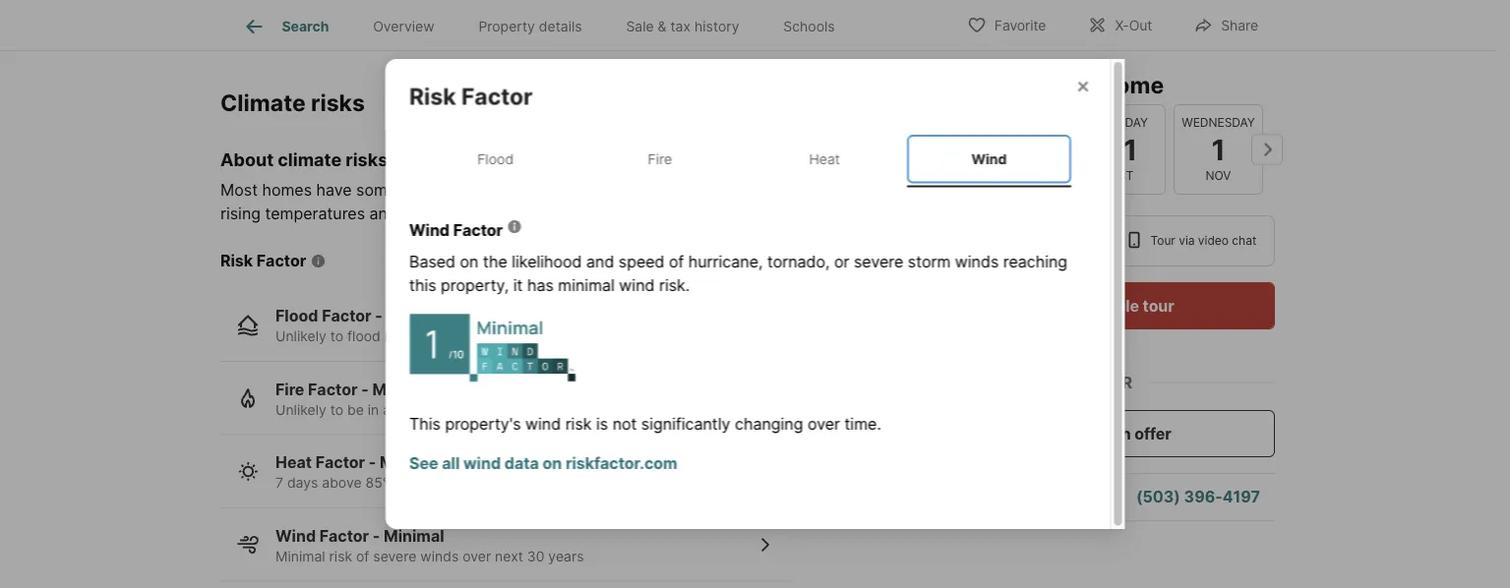 Task type: describe. For each thing, give the bounding box(es) containing it.
data
[[504, 453, 538, 473]]

offer
[[1135, 424, 1171, 443]]

1 days from the left
[[287, 475, 318, 492]]

1 vertical spatial and
[[369, 204, 397, 223]]

sale & tax history tab
[[604, 3, 761, 50]]

wind tab
[[906, 135, 1071, 183]]

property,
[[440, 276, 508, 295]]

on inside based on the likelihood and speed of hurricane, tornado, or severe storm winds reaching this property, it has minimal wind risk.
[[459, 252, 478, 271]]

heat for heat
[[809, 150, 840, 167]]

risk inside dialog
[[409, 82, 456, 110]]

tab list inside the risk factor dialog
[[409, 131, 1087, 187]]

see
[[409, 453, 438, 473]]

tour via video chat option
[[1110, 215, 1275, 267]]

wind factor score logo image
[[409, 297, 576, 382]]

risk inside dialog
[[565, 414, 591, 433]]

(503) 396-4197 link
[[1136, 487, 1260, 507]]

flood
[[347, 328, 381, 345]]

it
[[513, 276, 522, 295]]

chat
[[1232, 234, 1257, 248]]

winds inside based on the likelihood and speed of hurricane, tornado, or severe storm winds reaching this property, it has minimal wind risk.
[[955, 252, 998, 271]]

31
[[1105, 132, 1137, 167]]

this property's wind risk is not significantly changing over time.
[[409, 414, 881, 433]]

(503)
[[1136, 487, 1180, 507]]

years inside wind factor - minimal minimal risk of severe winds over next 30 years
[[548, 548, 584, 565]]

or
[[1110, 373, 1132, 392]]

1
[[1211, 132, 1225, 167]]

out
[[1129, 17, 1152, 34]]

factor up the
[[453, 221, 502, 240]]

go
[[967, 71, 998, 98]]

wind for riskfactor.com
[[463, 453, 500, 473]]

impacted
[[675, 181, 744, 200]]

minimal for fire factor - minimal
[[372, 380, 433, 399]]

next inside wind factor - minimal minimal risk of severe winds over next 30 years
[[495, 548, 523, 565]]

storm
[[907, 252, 950, 271]]

1 vertical spatial risk factor
[[220, 251, 306, 271]]

wind for wind
[[971, 150, 1006, 167]]

based
[[409, 252, 455, 271]]

and inside based on the likelihood and speed of hurricane, tornado, or severe storm winds reaching this property, it has minimal wind risk.
[[586, 252, 614, 271]]

search
[[282, 18, 329, 35]]

396-
[[1184, 487, 1223, 507]]

may
[[616, 181, 647, 200]]

7
[[275, 475, 283, 492]]

schedule tour button
[[967, 282, 1275, 330]]

search link
[[242, 15, 329, 38]]

tour for schedule
[[1143, 296, 1174, 315]]

this inside based on the likelihood and speed of hurricane, tornado, or severe storm winds reaching this property, it has minimal wind risk.
[[409, 276, 436, 295]]

risk.
[[659, 276, 689, 295]]

unlikely for flood
[[275, 328, 326, 345]]

share button
[[1177, 4, 1275, 45]]

time.
[[844, 414, 881, 433]]

risk inside most homes have some risk of natural disasters, and may be impacted by climate change due to rising temperatures and sea levels.
[[401, 181, 428, 200]]

of inside most homes have some risk of natural disasters, and may be impacted by climate change due to rising temperatures and sea levels.
[[432, 181, 447, 200]]

flood for flood
[[477, 150, 513, 167]]

tour via video chat
[[1151, 234, 1257, 248]]

overview
[[373, 18, 434, 35]]

- for heat
[[369, 453, 376, 472]]

start an offer button
[[967, 410, 1275, 457]]

property's
[[445, 414, 520, 433]]

via
[[1179, 234, 1195, 248]]

sea
[[402, 204, 428, 223]]

about climate risks
[[220, 149, 388, 170]]

property
[[479, 18, 535, 35]]

see all wind data on riskfactor.com
[[409, 453, 677, 473]]

wind factor - minimal minimal risk of severe winds over next 30 years
[[275, 526, 584, 565]]

to for flood factor - minimal
[[330, 328, 343, 345]]

climate inside most homes have some risk of natural disasters, and may be impacted by climate change due to rising temperatures and sea levels.
[[771, 181, 825, 200]]

winds inside wind factor - minimal minimal risk of severe winds over next 30 years
[[420, 548, 459, 565]]

0 vertical spatial this
[[1055, 71, 1097, 98]]

favorite
[[994, 17, 1046, 34]]

property details tab
[[456, 3, 604, 50]]

tuesday 31 oct
[[1094, 115, 1148, 183]]

- for wind
[[373, 526, 380, 546]]

reaching
[[1003, 252, 1067, 271]]

significantly
[[641, 414, 730, 433]]

minimal down "7"
[[275, 548, 325, 565]]

the
[[483, 252, 507, 271]]

disasters,
[[507, 181, 579, 200]]

30 right 'previous' image
[[1004, 132, 1043, 167]]

1 horizontal spatial on
[[542, 453, 561, 473]]

risk inside wind factor - minimal minimal risk of severe winds over next 30 years
[[329, 548, 352, 565]]

wednesday
[[1182, 115, 1255, 130]]

next image
[[1251, 134, 1283, 165]]

previous image
[[959, 134, 991, 165]]

tour for go
[[1003, 71, 1049, 98]]

climate
[[220, 88, 306, 116]]

history
[[695, 18, 739, 35]]

due
[[889, 181, 917, 200]]

over inside wind factor - minimal minimal risk of severe winds over next 30 years
[[463, 548, 491, 565]]

fire tab
[[577, 135, 742, 183]]

heat tab
[[742, 135, 906, 183]]

natural
[[451, 181, 503, 200]]

tax
[[670, 18, 691, 35]]

wildfire
[[395, 402, 442, 418]]

or
[[834, 252, 849, 271]]

a
[[383, 402, 391, 418]]

major
[[380, 453, 424, 472]]

share
[[1221, 17, 1258, 34]]

fire for fire
[[647, 150, 672, 167]]

home
[[1102, 71, 1164, 98]]

has
[[527, 276, 553, 295]]

video
[[1198, 234, 1229, 248]]

be inside fire factor - minimal unlikely to be in a wildfire in next 30 years
[[347, 402, 364, 418]]

wind for not
[[525, 414, 560, 433]]

of for based on the likelihood and speed of hurricane, tornado, or severe storm winds reaching this property, it has minimal wind risk.
[[669, 252, 684, 271]]

years inside heat factor - major 7 days above 85° expected this year, 20 days in 30 years
[[612, 475, 648, 492]]

most
[[220, 181, 258, 200]]

&
[[658, 18, 667, 35]]

wind inside based on the likelihood and speed of hurricane, tornado, or severe storm winds reaching this property, it has minimal wind risk.
[[619, 276, 654, 295]]

tab list containing search
[[220, 0, 873, 50]]

x-
[[1115, 17, 1129, 34]]

changing
[[734, 414, 803, 433]]

unlikely for fire
[[275, 402, 326, 418]]

heat factor - major 7 days above 85° expected this year, 20 days in 30 years
[[275, 453, 648, 492]]

years inside fire factor - minimal unlikely to be in a wildfire in next 30 years
[[515, 402, 550, 418]]

flood for flood factor - minimal unlikely to flood in next 30 years
[[275, 307, 318, 326]]

above
[[322, 475, 362, 492]]



Task type: locate. For each thing, give the bounding box(es) containing it.
risk factor dialog
[[385, 59, 1125, 530]]

likelihood
[[511, 252, 581, 271]]

1 vertical spatial tab list
[[409, 131, 1087, 187]]

2 oct from the left
[[1108, 169, 1134, 183]]

0 horizontal spatial risk
[[329, 548, 352, 565]]

1 horizontal spatial this
[[457, 475, 481, 492]]

wind up 'year,'
[[463, 453, 500, 473]]

this down the "based"
[[409, 276, 436, 295]]

favorite button
[[950, 4, 1063, 45]]

1 vertical spatial unlikely
[[275, 402, 326, 418]]

risk factor element
[[409, 59, 556, 111]]

risks up some
[[346, 149, 388, 170]]

and left may
[[584, 181, 612, 200]]

heat inside heat factor - major 7 days above 85° expected this year, 20 days in 30 years
[[275, 453, 312, 472]]

x-out
[[1115, 17, 1152, 34]]

0 vertical spatial risk
[[409, 82, 456, 110]]

severe inside based on the likelihood and speed of hurricane, tornado, or severe storm winds reaching this property, it has minimal wind risk.
[[853, 252, 903, 271]]

flood tab
[[413, 135, 577, 183]]

next down 'year,'
[[495, 548, 523, 565]]

severe right 'or' at the top of page
[[853, 252, 903, 271]]

wind
[[971, 150, 1006, 167], [409, 221, 449, 240], [275, 526, 316, 546]]

1 vertical spatial heat
[[275, 453, 312, 472]]

1 vertical spatial on
[[542, 453, 561, 473]]

and
[[584, 181, 612, 200], [369, 204, 397, 223], [586, 252, 614, 271]]

0 vertical spatial of
[[432, 181, 447, 200]]

of inside based on the likelihood and speed of hurricane, tornado, or severe storm winds reaching this property, it has minimal wind risk.
[[669, 252, 684, 271]]

property details
[[479, 18, 582, 35]]

30 inside wind factor - minimal minimal risk of severe winds over next 30 years
[[527, 548, 544, 565]]

(503) 396-4197
[[1136, 487, 1260, 507]]

2 horizontal spatial this
[[1055, 71, 1097, 98]]

0 vertical spatial unlikely
[[275, 328, 326, 345]]

1 horizontal spatial wind
[[525, 414, 560, 433]]

risk
[[409, 82, 456, 110], [220, 251, 253, 271]]

in left a
[[368, 402, 379, 418]]

minimal inside flood factor - minimal unlikely to flood in next 30 years
[[386, 307, 447, 326]]

factor inside heat factor - major 7 days above 85° expected this year, 20 days in 30 years
[[316, 453, 365, 472]]

in inside flood factor - minimal unlikely to flood in next 30 years
[[384, 328, 396, 345]]

30 down property,
[[432, 328, 449, 345]]

be inside most homes have some risk of natural disasters, and may be impacted by climate change due to rising temperatures and sea levels.
[[652, 181, 671, 200]]

- inside wind factor - minimal minimal risk of severe winds over next 30 years
[[373, 526, 380, 546]]

1 horizontal spatial of
[[432, 181, 447, 200]]

0 horizontal spatial days
[[287, 475, 318, 492]]

be right may
[[652, 181, 671, 200]]

30 down 20
[[527, 548, 544, 565]]

this inside heat factor - major 7 days above 85° expected this year, 20 days in 30 years
[[457, 475, 481, 492]]

2 vertical spatial wind
[[463, 453, 500, 473]]

on up property,
[[459, 252, 478, 271]]

1 vertical spatial severe
[[373, 548, 417, 565]]

factor down above
[[319, 526, 369, 546]]

winds right the storm
[[955, 252, 998, 271]]

0 horizontal spatial next
[[400, 328, 428, 345]]

risk down overview "tab"
[[409, 82, 456, 110]]

not
[[612, 414, 636, 433]]

0 vertical spatial heat
[[809, 150, 840, 167]]

an
[[1112, 424, 1131, 443]]

1 horizontal spatial severe
[[853, 252, 903, 271]]

0 horizontal spatial severe
[[373, 548, 417, 565]]

0 vertical spatial risk factor
[[409, 82, 532, 110]]

sale & tax history
[[626, 18, 739, 35]]

flood
[[477, 150, 513, 167], [275, 307, 318, 326]]

2 horizontal spatial wind
[[971, 150, 1006, 167]]

to inside flood factor - minimal unlikely to flood in next 30 years
[[330, 328, 343, 345]]

this down all
[[457, 475, 481, 492]]

unlikely left flood
[[275, 328, 326, 345]]

0 horizontal spatial winds
[[420, 548, 459, 565]]

- inside fire factor - minimal unlikely to be in a wildfire in next 30 years
[[361, 380, 369, 399]]

1 vertical spatial next
[[461, 402, 489, 418]]

go tour this home
[[967, 71, 1164, 98]]

1 horizontal spatial risk factor
[[409, 82, 532, 110]]

30 down riskfactor.com
[[591, 475, 608, 492]]

wind
[[619, 276, 654, 295], [525, 414, 560, 433], [463, 453, 500, 473]]

30
[[1004, 132, 1043, 167], [432, 328, 449, 345], [493, 402, 511, 418], [591, 475, 608, 492], [527, 548, 544, 565]]

1 horizontal spatial next
[[461, 402, 489, 418]]

minimal for wind factor - minimal
[[384, 526, 444, 546]]

30 inside flood factor - minimal unlikely to flood in next 30 years
[[432, 328, 449, 345]]

2 vertical spatial wind
[[275, 526, 316, 546]]

0 horizontal spatial tour
[[1003, 71, 1049, 98]]

1 vertical spatial winds
[[420, 548, 459, 565]]

0 horizontal spatial oct
[[1011, 169, 1036, 183]]

0 vertical spatial severe
[[853, 252, 903, 271]]

0 horizontal spatial of
[[356, 548, 369, 565]]

2 vertical spatial this
[[457, 475, 481, 492]]

tuesday
[[1094, 115, 1148, 130]]

1 horizontal spatial over
[[807, 414, 840, 433]]

heat inside tab
[[809, 150, 840, 167]]

next inside fire factor - minimal unlikely to be in a wildfire in next 30 years
[[461, 402, 489, 418]]

0 vertical spatial risks
[[311, 88, 365, 116]]

1 horizontal spatial days
[[541, 475, 572, 492]]

1 vertical spatial to
[[330, 328, 343, 345]]

1 horizontal spatial climate
[[771, 181, 825, 200]]

schools tab
[[761, 3, 857, 50]]

wind down go
[[971, 150, 1006, 167]]

of up levels. at the left top of page
[[432, 181, 447, 200]]

minimal
[[558, 276, 614, 295]]

overview tab
[[351, 3, 456, 50]]

0 horizontal spatial heat
[[275, 453, 312, 472]]

heat
[[809, 150, 840, 167], [275, 453, 312, 472]]

heat for heat factor - major 7 days above 85° expected this year, 20 days in 30 years
[[275, 453, 312, 472]]

tour right schedule
[[1143, 296, 1174, 315]]

wind inside wind factor - minimal minimal risk of severe winds over next 30 years
[[275, 526, 316, 546]]

0 vertical spatial wind
[[619, 276, 654, 295]]

1 horizontal spatial fire
[[647, 150, 672, 167]]

30 inside heat factor - major 7 days above 85° expected this year, 20 days in 30 years
[[591, 475, 608, 492]]

2 days from the left
[[541, 475, 572, 492]]

0 vertical spatial risk
[[401, 181, 428, 200]]

1 horizontal spatial winds
[[955, 252, 998, 271]]

0 vertical spatial on
[[459, 252, 478, 271]]

tab list
[[220, 0, 873, 50], [409, 131, 1087, 187]]

0 vertical spatial climate
[[278, 149, 342, 170]]

tornado,
[[767, 252, 829, 271]]

1 horizontal spatial risk
[[401, 181, 428, 200]]

tab list containing flood
[[409, 131, 1087, 187]]

to for fire factor - minimal
[[330, 402, 343, 418]]

next right flood
[[400, 328, 428, 345]]

factor down flood
[[308, 380, 358, 399]]

0 vertical spatial fire
[[647, 150, 672, 167]]

based on the likelihood and speed of hurricane, tornado, or severe storm winds reaching this property, it has minimal wind risk.
[[409, 252, 1067, 295]]

1 horizontal spatial heat
[[809, 150, 840, 167]]

severe down 85°
[[373, 548, 417, 565]]

heat up the change
[[809, 150, 840, 167]]

2 vertical spatial risk
[[329, 548, 352, 565]]

to left flood
[[330, 328, 343, 345]]

to left a
[[330, 402, 343, 418]]

0 horizontal spatial fire
[[275, 380, 304, 399]]

1 vertical spatial over
[[463, 548, 491, 565]]

in
[[384, 328, 396, 345], [368, 402, 379, 418], [446, 402, 457, 418], [576, 475, 587, 492]]

1 vertical spatial tour
[[1143, 296, 1174, 315]]

wind inside tab
[[971, 150, 1006, 167]]

0 vertical spatial next
[[400, 328, 428, 345]]

next right this
[[461, 402, 489, 418]]

fire up "7"
[[275, 380, 304, 399]]

0 horizontal spatial risk
[[220, 251, 253, 271]]

0 horizontal spatial over
[[463, 548, 491, 565]]

about
[[220, 149, 274, 170]]

speed
[[618, 252, 664, 271]]

tour inside button
[[1143, 296, 1174, 315]]

years inside flood factor - minimal unlikely to flood in next 30 years
[[453, 328, 489, 345]]

- inside flood factor - minimal unlikely to flood in next 30 years
[[375, 307, 383, 326]]

risks
[[311, 88, 365, 116], [346, 149, 388, 170]]

2 vertical spatial and
[[586, 252, 614, 271]]

of down 85°
[[356, 548, 369, 565]]

climate right by
[[771, 181, 825, 200]]

2 vertical spatial of
[[356, 548, 369, 565]]

2 vertical spatial next
[[495, 548, 523, 565]]

most homes have some risk of natural disasters, and may be impacted by climate change due to rising temperatures and sea levels.
[[220, 181, 936, 223]]

flood inside flood factor - minimal unlikely to flood in next 30 years
[[275, 307, 318, 326]]

2 horizontal spatial risk
[[565, 414, 591, 433]]

minimal for flood factor - minimal
[[386, 307, 447, 326]]

1 oct from the left
[[1011, 169, 1036, 183]]

factor up flood tab
[[461, 82, 532, 110]]

risks up about climate risks
[[311, 88, 365, 116]]

all
[[442, 453, 459, 473]]

30 inside fire factor - minimal unlikely to be in a wildfire in next 30 years
[[493, 402, 511, 418]]

risk
[[401, 181, 428, 200], [565, 414, 591, 433], [329, 548, 352, 565]]

unlikely up "7"
[[275, 402, 326, 418]]

tour
[[1003, 71, 1049, 98], [1143, 296, 1174, 315]]

to inside most homes have some risk of natural disasters, and may be impacted by climate change due to rising temperatures and sea levels.
[[921, 181, 936, 200]]

1 unlikely from the top
[[275, 328, 326, 345]]

schools
[[783, 18, 835, 35]]

fire factor - minimal unlikely to be in a wildfire in next 30 years
[[275, 380, 550, 418]]

1 vertical spatial risk
[[220, 251, 253, 271]]

tour right go
[[1003, 71, 1049, 98]]

tour via video chat list box
[[967, 215, 1275, 267]]

next inside flood factor - minimal unlikely to flood in next 30 years
[[400, 328, 428, 345]]

see all wind data on riskfactor.com link
[[409, 453, 677, 473]]

details
[[539, 18, 582, 35]]

levels.
[[432, 204, 479, 223]]

1 vertical spatial wind
[[409, 221, 449, 240]]

- inside heat factor - major 7 days above 85° expected this year, 20 days in 30 years
[[369, 453, 376, 472]]

by
[[749, 181, 767, 200]]

minimal down the "based"
[[386, 307, 447, 326]]

is
[[596, 414, 608, 433]]

fire inside tab
[[647, 150, 672, 167]]

to right due
[[921, 181, 936, 200]]

1 horizontal spatial risk
[[409, 82, 456, 110]]

this
[[409, 414, 440, 433]]

oct inside tuesday 31 oct
[[1108, 169, 1134, 183]]

minimal up wildfire in the left of the page
[[372, 380, 433, 399]]

factor up above
[[316, 453, 365, 472]]

winds
[[955, 252, 998, 271], [420, 548, 459, 565]]

1 vertical spatial wind
[[525, 414, 560, 433]]

on right data
[[542, 453, 561, 473]]

change
[[829, 181, 884, 200]]

1 vertical spatial fire
[[275, 380, 304, 399]]

on
[[459, 252, 478, 271], [542, 453, 561, 473]]

fire up most homes have some risk of natural disasters, and may be impacted by climate change due to rising temperatures and sea levels.
[[647, 150, 672, 167]]

years down see all wind data on riskfactor.com link
[[548, 548, 584, 565]]

of up risk.
[[669, 252, 684, 271]]

climate
[[278, 149, 342, 170], [771, 181, 825, 200]]

of inside wind factor - minimal minimal risk of severe winds over next 30 years
[[356, 548, 369, 565]]

nov
[[1206, 169, 1231, 183]]

be
[[652, 181, 671, 200], [347, 402, 364, 418]]

factor up flood
[[322, 307, 372, 326]]

- up flood
[[375, 307, 383, 326]]

wednesday 1 nov
[[1182, 115, 1255, 183]]

0 vertical spatial be
[[652, 181, 671, 200]]

- down 85°
[[373, 526, 380, 546]]

oct inside 30 oct
[[1011, 169, 1036, 183]]

0 vertical spatial tab list
[[220, 0, 873, 50]]

factor down temperatures
[[257, 251, 306, 271]]

this left home
[[1055, 71, 1097, 98]]

2 horizontal spatial next
[[495, 548, 523, 565]]

unlikely inside flood factor - minimal unlikely to flood in next 30 years
[[275, 328, 326, 345]]

0 horizontal spatial flood
[[275, 307, 318, 326]]

over
[[807, 414, 840, 433], [463, 548, 491, 565]]

0 horizontal spatial risk factor
[[220, 251, 306, 271]]

0 vertical spatial over
[[807, 414, 840, 433]]

homes
[[262, 181, 312, 200]]

schedule
[[1068, 296, 1139, 315]]

and up minimal
[[586, 252, 614, 271]]

0 vertical spatial wind
[[971, 150, 1006, 167]]

factor inside wind factor - minimal minimal risk of severe winds over next 30 years
[[319, 526, 369, 546]]

0 horizontal spatial on
[[459, 252, 478, 271]]

1 horizontal spatial wind
[[409, 221, 449, 240]]

have
[[316, 181, 352, 200]]

- for flood
[[375, 307, 383, 326]]

85°
[[366, 475, 389, 492]]

0 horizontal spatial wind
[[275, 526, 316, 546]]

year,
[[485, 475, 516, 492]]

days down see all wind data on riskfactor.com
[[541, 475, 572, 492]]

years up see all wind data on riskfactor.com
[[515, 402, 550, 418]]

in right this
[[446, 402, 457, 418]]

1 vertical spatial risk
[[565, 414, 591, 433]]

to inside fire factor - minimal unlikely to be in a wildfire in next 30 years
[[330, 402, 343, 418]]

- down flood
[[361, 380, 369, 399]]

days right "7"
[[287, 475, 318, 492]]

wind up see all wind data on riskfactor.com link
[[525, 414, 560, 433]]

risk left is
[[565, 414, 591, 433]]

fire
[[647, 150, 672, 167], [275, 380, 304, 399]]

be left a
[[347, 402, 364, 418]]

0 vertical spatial flood
[[477, 150, 513, 167]]

20
[[520, 475, 537, 492]]

oct
[[1011, 169, 1036, 183], [1108, 169, 1134, 183]]

factor inside fire factor - minimal unlikely to be in a wildfire in next 30 years
[[308, 380, 358, 399]]

None button
[[979, 104, 1068, 195], [1076, 104, 1166, 195], [1174, 104, 1263, 195], [979, 104, 1068, 195], [1076, 104, 1166, 195], [1174, 104, 1263, 195]]

0 vertical spatial tour
[[1003, 71, 1049, 98]]

wind down "7"
[[275, 526, 316, 546]]

1 horizontal spatial oct
[[1108, 169, 1134, 183]]

1 vertical spatial this
[[409, 276, 436, 295]]

this
[[1055, 71, 1097, 98], [409, 276, 436, 295], [457, 475, 481, 492]]

wind up the "based"
[[409, 221, 449, 240]]

heat up "7"
[[275, 453, 312, 472]]

winds down the expected
[[420, 548, 459, 565]]

in down see all wind data on riskfactor.com link
[[576, 475, 587, 492]]

minimal inside fire factor - minimal unlikely to be in a wildfire in next 30 years
[[372, 380, 433, 399]]

climate up homes at the top left of the page
[[278, 149, 342, 170]]

tour
[[1151, 234, 1175, 248]]

30 up data
[[493, 402, 511, 418]]

4197
[[1223, 487, 1260, 507]]

fire inside fire factor - minimal unlikely to be in a wildfire in next 30 years
[[275, 380, 304, 399]]

years down property,
[[453, 328, 489, 345]]

start
[[1071, 424, 1109, 443]]

in inside heat factor - major 7 days above 85° expected this year, 20 days in 30 years
[[576, 475, 587, 492]]

2 unlikely from the top
[[275, 402, 326, 418]]

1 vertical spatial risks
[[346, 149, 388, 170]]

0 horizontal spatial this
[[409, 276, 436, 295]]

riskfactor.com
[[565, 453, 677, 473]]

0 horizontal spatial be
[[347, 402, 364, 418]]

severe inside wind factor - minimal minimal risk of severe winds over next 30 years
[[373, 548, 417, 565]]

1 vertical spatial climate
[[771, 181, 825, 200]]

1 vertical spatial be
[[347, 402, 364, 418]]

0 vertical spatial to
[[921, 181, 936, 200]]

of for wind factor - minimal minimal risk of severe winds over next 30 years
[[356, 548, 369, 565]]

1 vertical spatial of
[[669, 252, 684, 271]]

over inside the risk factor dialog
[[807, 414, 840, 433]]

wind for wind factor - minimal minimal risk of severe winds over next 30 years
[[275, 526, 316, 546]]

1 horizontal spatial flood
[[477, 150, 513, 167]]

flood inside flood tab
[[477, 150, 513, 167]]

schedule tour
[[1068, 296, 1174, 315]]

risk up sea
[[401, 181, 428, 200]]

unlikely
[[275, 328, 326, 345], [275, 402, 326, 418]]

wind down speed
[[619, 276, 654, 295]]

in right flood
[[384, 328, 396, 345]]

over down 'year,'
[[463, 548, 491, 565]]

oct down 31
[[1108, 169, 1134, 183]]

risk factor down rising
[[220, 251, 306, 271]]

risk factor inside dialog
[[409, 82, 532, 110]]

and down some
[[369, 204, 397, 223]]

wind factor
[[409, 221, 502, 240]]

2 horizontal spatial of
[[669, 252, 684, 271]]

1 horizontal spatial be
[[652, 181, 671, 200]]

climate risks
[[220, 88, 365, 116]]

severe
[[853, 252, 903, 271], [373, 548, 417, 565]]

years down riskfactor.com
[[612, 475, 648, 492]]

1 vertical spatial flood
[[275, 307, 318, 326]]

next
[[400, 328, 428, 345], [461, 402, 489, 418], [495, 548, 523, 565]]

over left "time."
[[807, 414, 840, 433]]

factor inside flood factor - minimal unlikely to flood in next 30 years
[[322, 307, 372, 326]]

risk factor up flood tab
[[409, 82, 532, 110]]

0 vertical spatial and
[[584, 181, 612, 200]]

hurricane,
[[688, 252, 762, 271]]

x-out button
[[1071, 4, 1169, 45]]

oct up reaching on the right top of page
[[1011, 169, 1036, 183]]

0 horizontal spatial wind
[[463, 453, 500, 473]]

minimal down the expected
[[384, 526, 444, 546]]

wind for wind factor
[[409, 221, 449, 240]]

risk down above
[[329, 548, 352, 565]]

0 horizontal spatial climate
[[278, 149, 342, 170]]

fire for fire factor - minimal unlikely to be in a wildfire in next 30 years
[[275, 380, 304, 399]]

2 vertical spatial to
[[330, 402, 343, 418]]

unlikely inside fire factor - minimal unlikely to be in a wildfire in next 30 years
[[275, 402, 326, 418]]

2 horizontal spatial wind
[[619, 276, 654, 295]]

- for fire
[[361, 380, 369, 399]]

0 vertical spatial winds
[[955, 252, 998, 271]]

risk down rising
[[220, 251, 253, 271]]

- up 85°
[[369, 453, 376, 472]]

start an offer
[[1071, 424, 1171, 443]]

sale
[[626, 18, 654, 35]]

1 horizontal spatial tour
[[1143, 296, 1174, 315]]



Task type: vqa. For each thing, say whether or not it's contained in the screenshot.
severe
yes



